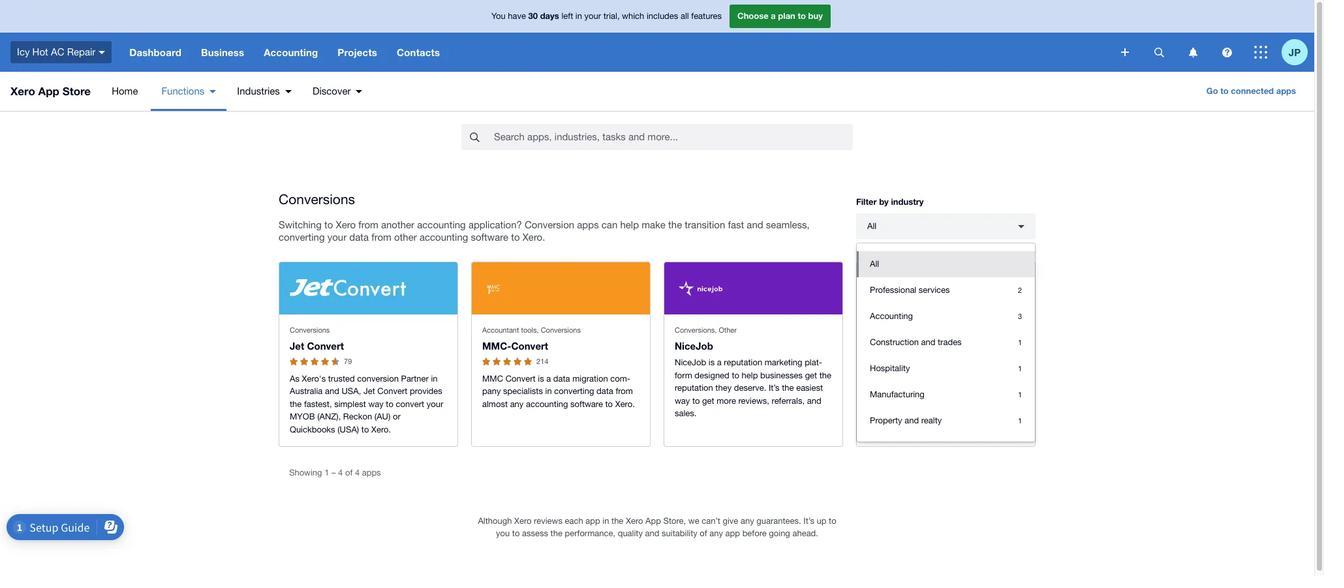 Task type: vqa. For each thing, say whether or not it's contained in the screenshot.
your in the the You have 30 days left in your trial, which includes all features
yes



Task type: describe. For each thing, give the bounding box(es) containing it.
sales,
[[901, 421, 923, 431]]

com
[[610, 374, 630, 384]]

in for conversion
[[431, 374, 438, 384]]

each
[[565, 516, 583, 526]]

icy
[[17, 46, 30, 57]]

property
[[870, 416, 902, 426]]

out
[[991, 358, 1007, 368]]

you
[[496, 529, 510, 539]]

2
[[1018, 287, 1022, 294]]

3
[[1018, 313, 1022, 320]]

0 horizontal spatial svg image
[[1121, 48, 1129, 56]]

0 vertical spatial get
[[805, 370, 817, 380]]

by
[[879, 196, 889, 207]]

to down the num
[[997, 434, 1005, 444]]

0 horizontal spatial reputation
[[675, 383, 713, 393]]

services
[[919, 285, 950, 295]]

1 for construction and trades
[[1018, 339, 1022, 347]]

app inside although xero reviews each app in the xero app store, we can't give any guarantees. it's up to you to assess the performance, quality and suitability of any app before going ahead.
[[645, 516, 661, 526]]

dashboard link
[[120, 33, 191, 72]]

marketing inside conversions, other nicejob nicejob is a reputation marketing plat form designed to help businesses get the reputation they deserve. it's the easiest way to get more reviews, referrals, and sales.
[[765, 358, 802, 368]]

seamless,
[[766, 219, 810, 230]]

0 vertical spatial for
[[895, 370, 905, 380]]

repair
[[67, 46, 95, 57]]

profit,
[[925, 421, 947, 431]]

–
[[332, 468, 336, 478]]

more
[[717, 396, 736, 406]]

switching to xero from another accounting application? conversion apps can help make the transition fast and seamless, converting your data from other accounting software to xero.
[[279, 219, 810, 243]]

the down the "reviews"
[[551, 529, 562, 539]]

and inside conversions, other nicejob nicejob is a reputation marketing plat form designed to help businesses get the reputation they deserve. it's the easiest way to get more reviews, referrals, and sales.
[[807, 396, 821, 406]]

0 vertical spatial accounting
[[417, 219, 466, 230]]

xero. inside 'as xero's trusted conversion partner in australia and usa, jet convert provides the fastest, simplest way to convert your myob (anz), reckon (au) or quickbooks (usa) to xero.'
[[371, 425, 391, 434]]

budget
[[965, 447, 992, 457]]

suitability
[[662, 529, 697, 539]]

icy hot ac repair
[[17, 46, 95, 57]]

maralytics link
[[867, 340, 916, 352]]

1 for property and realty
[[1018, 417, 1022, 425]]

to up or
[[386, 399, 393, 409]]

xero app store
[[10, 84, 91, 98]]

roi
[[974, 358, 989, 368]]

industries button
[[227, 72, 302, 111]]

to down the invoices
[[928, 396, 936, 406]]

trial,
[[603, 11, 620, 21]]

projects button
[[328, 33, 387, 72]]

going
[[769, 529, 790, 539]]

go to connected apps
[[1206, 85, 1296, 96]]

australia
[[290, 386, 323, 396]]

the inside switching to xero from another accounting application? conversion apps can help make the transition fast and seamless, converting your data from other accounting software to xero.
[[668, 219, 682, 230]]

the inside 'conversions, reporting maralytics track, measure & report the roi out comes for your marketing campaigns. link customer invoices in xero to mar keting activities to accurately measure results.   maralytics tracks, measures & re ports on sales, profit, & customer num bers for every marketing initiative, to maximise your marketing budget'
[[960, 358, 972, 368]]

or
[[393, 412, 401, 422]]

0 vertical spatial apps
[[1276, 85, 1296, 96]]

to down campaigns.
[[985, 383, 993, 393]]

accounting inside dropdown button
[[264, 46, 318, 58]]

discover button
[[302, 72, 373, 111]]

your inside 'as xero's trusted conversion partner in australia and usa, jet convert provides the fastest, simplest way to convert your myob (anz), reckon (au) or quickbooks (usa) to xero.'
[[427, 399, 443, 409]]

activities
[[893, 396, 926, 406]]

to up sales.
[[692, 396, 700, 406]]

functions
[[161, 85, 204, 97]]

1 horizontal spatial any
[[710, 529, 723, 539]]

plat
[[805, 358, 822, 368]]

1 vertical spatial accounting
[[870, 311, 913, 321]]

although xero reviews each app in the xero app store, we can't give any guarantees. it's up to you to assess the performance, quality and suitability of any app before going ahead.
[[478, 516, 836, 539]]

can't
[[702, 516, 720, 526]]

conversion
[[357, 374, 399, 384]]

mmc
[[482, 374, 503, 384]]

Search apps, industries, tasks and more... field
[[493, 125, 852, 149]]

it's inside conversions, other nicejob nicejob is a reputation marketing plat form designed to help businesses get the reputation they deserve. it's the easiest way to get more reviews, referrals, and sales.
[[769, 383, 780, 393]]

1 horizontal spatial reputation
[[724, 358, 762, 368]]

property and realty
[[870, 416, 942, 426]]

to inside mmc convert is a data migration com pany specialists in converting data from almost any accounting software to xero.
[[605, 399, 613, 409]]

1 horizontal spatial svg image
[[1154, 47, 1164, 57]]

1 horizontal spatial app
[[725, 529, 740, 539]]

reviews,
[[738, 396, 769, 406]]

2 nicejob from the top
[[675, 358, 706, 368]]

home
[[112, 85, 138, 97]]

conversions inside accountant tools, conversions mmc-convert
[[541, 326, 581, 334]]

showing
[[289, 468, 322, 478]]

mmc-convert link
[[482, 340, 548, 352]]

have
[[508, 11, 526, 21]]

1 horizontal spatial measure
[[980, 396, 1012, 406]]

reckon
[[343, 412, 372, 422]]

and up every
[[905, 416, 919, 426]]

1 vertical spatial customer
[[957, 421, 993, 431]]

usa,
[[342, 386, 361, 396]]

re
[[1013, 409, 1024, 418]]

features
[[691, 11, 722, 21]]

filter by industry
[[856, 196, 924, 207]]

construction
[[870, 337, 919, 347]]

fast
[[728, 219, 744, 230]]

0 horizontal spatial measure
[[892, 358, 925, 368]]

track,
[[867, 358, 890, 368]]

to right you
[[512, 529, 520, 539]]

guarantees.
[[757, 516, 801, 526]]

2 horizontal spatial any
[[741, 516, 754, 526]]

the up referrals,
[[782, 383, 794, 393]]

marketing down profit,
[[922, 434, 959, 444]]

another
[[381, 219, 414, 230]]

all for all button
[[870, 259, 879, 269]]

0 vertical spatial a
[[771, 11, 776, 21]]

home button
[[99, 72, 151, 111]]

mmc convert is a data migration com pany specialists in converting data from almost any accounting software to xero.
[[482, 374, 635, 409]]

and down the reporting
[[921, 337, 935, 347]]

convert inside accountant tools, conversions mmc-convert
[[511, 340, 548, 352]]

marketing down report
[[927, 370, 964, 380]]

initiative,
[[962, 434, 995, 444]]

conversions, for out
[[867, 326, 909, 334]]

realty
[[921, 416, 942, 426]]

simplest
[[334, 399, 366, 409]]

accountant
[[482, 326, 519, 334]]

filter
[[856, 196, 877, 207]]

help inside conversions, other nicejob nicejob is a reputation marketing plat form designed to help businesses get the reputation they deserve. it's the easiest way to get more reviews, referrals, and sales.
[[742, 370, 758, 380]]

easiest
[[796, 383, 823, 393]]

deserve.
[[734, 383, 766, 393]]

0 vertical spatial from
[[358, 219, 378, 230]]

go to connected apps link
[[1199, 81, 1304, 102]]

xero. inside mmc convert is a data migration com pany specialists in converting data from almost any accounting software to xero.
[[615, 399, 635, 409]]

to right 'go'
[[1220, 85, 1229, 96]]

group containing all
[[857, 243, 1035, 442]]

data inside switching to xero from another accounting application? conversion apps can help make the transition fast and seamless, converting your data from other accounting software to xero.
[[349, 232, 369, 243]]

is inside conversions, other nicejob nicejob is a reputation marketing plat form designed to help businesses get the reputation they deserve. it's the easiest way to get more reviews, referrals, and sales.
[[709, 358, 715, 368]]

migration
[[572, 374, 608, 384]]

pany
[[482, 374, 630, 396]]

performance,
[[565, 529, 615, 539]]

0 vertical spatial app
[[38, 84, 59, 98]]

functions button
[[151, 72, 227, 111]]

results.
[[867, 409, 895, 418]]

jet inside conversions jet convert
[[290, 340, 304, 352]]

your inside switching to xero from another accounting application? conversion apps can help make the transition fast and seamless, converting your data from other accounting software to xero.
[[327, 232, 347, 243]]

reviews
[[534, 516, 562, 526]]

your up the invoices
[[908, 370, 924, 380]]

converting inside switching to xero from another accounting application? conversion apps can help make the transition fast and seamless, converting your data from other accounting software to xero.
[[279, 232, 325, 243]]

partner
[[401, 374, 429, 384]]

convert inside mmc convert is a data migration com pany specialists in converting data from almost any accounting software to xero.
[[506, 374, 536, 384]]

2 vertical spatial &
[[950, 421, 955, 431]]

mar
[[995, 383, 1013, 393]]

comes
[[867, 358, 1007, 380]]

which
[[622, 11, 644, 21]]

industry
[[891, 196, 924, 207]]



Task type: locate. For each thing, give the bounding box(es) containing it.
0 vertical spatial xero.
[[523, 232, 545, 243]]

a down '214' at the left of the page
[[546, 374, 551, 384]]

conversions, for form
[[675, 326, 717, 334]]

ahead.
[[793, 529, 818, 539]]

list box containing all
[[857, 243, 1035, 442]]

and inside 'as xero's trusted conversion partner in australia and usa, jet convert provides the fastest, simplest way to convert your myob (anz), reckon (au) or quickbooks (usa) to xero.'
[[325, 386, 339, 396]]

conversions,
[[675, 326, 717, 334], [867, 326, 909, 334]]

all inside popup button
[[867, 221, 877, 231]]

1 nicejob from the top
[[675, 340, 713, 352]]

other
[[394, 232, 417, 243]]

0 horizontal spatial apps
[[362, 468, 381, 478]]

measure down construction and trades
[[892, 358, 925, 368]]

1 horizontal spatial apps
[[577, 219, 599, 230]]

businesses
[[760, 370, 803, 380]]

0 vertical spatial of
[[345, 468, 353, 478]]

0 vertical spatial help
[[620, 219, 639, 230]]

it's down businesses
[[769, 383, 780, 393]]

0 vertical spatial converting
[[279, 232, 325, 243]]

for up manufacturing at the right bottom of the page
[[895, 370, 905, 380]]

in inside mmc convert is a data migration com pany specialists in converting data from almost any accounting software to xero.
[[545, 386, 552, 396]]

1 down 3
[[1018, 339, 1022, 347]]

accounting inside mmc convert is a data migration com pany specialists in converting data from almost any accounting software to xero.
[[526, 399, 568, 409]]

converting down 'switching'
[[279, 232, 325, 243]]

jp
[[1289, 46, 1301, 58]]

and inside switching to xero from another accounting application? conversion apps can help make the transition fast and seamless, converting your data from other accounting software to xero.
[[747, 219, 763, 230]]

sales.
[[675, 409, 697, 418]]

1 conversions, from the left
[[675, 326, 717, 334]]

1 vertical spatial a
[[717, 358, 722, 368]]

as xero's trusted conversion partner in australia and usa, jet convert provides the fastest, simplest way to convert your myob (anz), reckon (au) or quickbooks (usa) to xero.
[[290, 374, 443, 434]]

1
[[1018, 339, 1022, 347], [1018, 365, 1022, 373], [1018, 391, 1022, 399], [1018, 417, 1022, 425], [324, 468, 329, 478]]

and inside although xero reviews each app in the xero app store, we can't give any guarantees. it's up to you to assess the performance, quality and suitability of any app before going ahead.
[[645, 529, 659, 539]]

1 horizontal spatial is
[[709, 358, 715, 368]]

measure down mar on the right bottom of the page
[[980, 396, 1012, 406]]

designed
[[695, 370, 729, 380]]

all inside button
[[870, 259, 879, 269]]

convert up specialists
[[506, 374, 536, 384]]

a inside conversions, other nicejob nicejob is a reputation marketing plat form designed to help businesses get the reputation they deserve. it's the easiest way to get more reviews, referrals, and sales.
[[717, 358, 722, 368]]

0 horizontal spatial is
[[538, 374, 544, 384]]

apps right –
[[362, 468, 381, 478]]

accounting button
[[254, 33, 328, 72]]

1 right mar on the right bottom of the page
[[1018, 391, 1022, 399]]

and right the quality
[[645, 529, 659, 539]]

and down easiest
[[807, 396, 821, 406]]

to up deserve.
[[732, 370, 739, 380]]

invoices
[[923, 383, 954, 393]]

reporting
[[911, 326, 943, 334]]

0 vertical spatial accounting
[[264, 46, 318, 58]]

convert
[[396, 399, 424, 409]]

help inside switching to xero from another accounting application? conversion apps can help make the transition fast and seamless, converting your data from other accounting software to xero.
[[620, 219, 639, 230]]

0 vertical spatial maralytics
[[867, 340, 916, 352]]

0 horizontal spatial any
[[510, 399, 524, 409]]

0 vertical spatial customer
[[885, 383, 921, 393]]

1 horizontal spatial conversions,
[[867, 326, 909, 334]]

give
[[723, 516, 738, 526]]

of down 'can't'
[[700, 529, 707, 539]]

in right specialists
[[545, 386, 552, 396]]

you have 30 days left in your trial, which includes all features
[[491, 11, 722, 21]]

maralytics up sales,
[[897, 409, 936, 418]]

the
[[668, 219, 682, 230], [960, 358, 972, 368], [820, 370, 831, 380], [782, 383, 794, 393], [290, 399, 302, 409], [611, 516, 623, 526], [551, 529, 562, 539]]

data left "other"
[[349, 232, 369, 243]]

0 horizontal spatial software
[[471, 232, 508, 243]]

tracks,
[[938, 409, 964, 418]]

1 vertical spatial nicejob
[[675, 358, 706, 368]]

jet convert logo image
[[290, 279, 406, 297]]

a
[[771, 11, 776, 21], [717, 358, 722, 368], [546, 374, 551, 384]]

way inside 'as xero's trusted conversion partner in australia and usa, jet convert provides the fastest, simplest way to convert your myob (anz), reckon (au) or quickbooks (usa) to xero.'
[[368, 399, 384, 409]]

xero inside switching to xero from another accounting application? conversion apps can help make the transition fast and seamless, converting your data from other accounting software to xero.
[[336, 219, 356, 230]]

xero down campaigns.
[[966, 383, 983, 393]]

app down the give
[[725, 529, 740, 539]]

switching
[[279, 219, 322, 230]]

1 horizontal spatial xero.
[[523, 232, 545, 243]]

1 left –
[[324, 468, 329, 478]]

xero. inside switching to xero from another accounting application? conversion apps can help make the transition fast and seamless, converting your data from other accounting software to xero.
[[523, 232, 545, 243]]

in up accurately
[[957, 383, 963, 393]]

navigation
[[120, 33, 1112, 72]]

from down another
[[371, 232, 391, 243]]

all for all popup button
[[867, 221, 877, 231]]

from left another
[[358, 219, 378, 230]]

referrals,
[[772, 396, 805, 406]]

any up before
[[741, 516, 754, 526]]

nicejob down the nicejob link
[[675, 358, 706, 368]]

1 vertical spatial xero.
[[615, 399, 635, 409]]

every
[[899, 434, 919, 444]]

jet inside 'as xero's trusted conversion partner in australia and usa, jet convert provides the fastest, simplest way to convert your myob (anz), reckon (au) or quickbooks (usa) to xero.'
[[363, 386, 375, 396]]

any
[[510, 399, 524, 409], [741, 516, 754, 526], [710, 529, 723, 539]]

menu
[[99, 72, 373, 111]]

conversions, up the nicejob link
[[675, 326, 717, 334]]

svg image
[[1254, 46, 1267, 59], [1189, 47, 1197, 57], [1222, 47, 1232, 57], [99, 51, 105, 54]]

form
[[675, 358, 822, 380]]

way inside conversions, other nicejob nicejob is a reputation marketing plat form designed to help businesses get the reputation they deserve. it's the easiest way to get more reviews, referrals, and sales.
[[675, 396, 690, 406]]

0 horizontal spatial converting
[[279, 232, 325, 243]]

they
[[715, 383, 732, 393]]

way up (au)
[[368, 399, 384, 409]]

customer up activities
[[885, 383, 921, 393]]

all button
[[857, 251, 1035, 277]]

0 vertical spatial it's
[[769, 383, 780, 393]]

marketing down bers
[[925, 447, 962, 457]]

1 for manufacturing
[[1018, 391, 1022, 399]]

although
[[478, 516, 512, 526]]

for down the on
[[886, 434, 897, 444]]

the inside 'as xero's trusted conversion partner in australia and usa, jet convert provides the fastest, simplest way to convert your myob (anz), reckon (au) or quickbooks (usa) to xero.'
[[290, 399, 302, 409]]

2 vertical spatial a
[[546, 374, 551, 384]]

choose a plan to buy
[[737, 11, 823, 21]]

1 4 from the left
[[338, 468, 343, 478]]

maralytics logo image
[[867, 277, 930, 299]]

the down plat
[[820, 370, 831, 380]]

as
[[290, 374, 299, 384]]

buy
[[808, 11, 823, 21]]

software inside switching to xero from another accounting application? conversion apps can help make the transition fast and seamless, converting your data from other accounting software to xero.
[[471, 232, 508, 243]]

conversions, inside 'conversions, reporting maralytics track, measure & report the roi out comes for your marketing campaigns. link customer invoices in xero to mar keting activities to accurately measure results.   maralytics tracks, measures & re ports on sales, profit, & customer num bers for every marketing initiative, to maximise your marketing budget'
[[867, 326, 909, 334]]

business
[[201, 46, 244, 58]]

0 horizontal spatial conversions,
[[675, 326, 717, 334]]

1 vertical spatial of
[[700, 529, 707, 539]]

jet down conversion
[[363, 386, 375, 396]]

software down migration
[[570, 399, 603, 409]]

214
[[536, 358, 548, 366]]

it's
[[769, 383, 780, 393], [804, 516, 814, 526]]

from inside mmc convert is a data migration com pany specialists in converting data from almost any accounting software to xero.
[[616, 386, 633, 396]]

mmc convert app logo image
[[482, 277, 504, 299]]

manufacturing
[[870, 390, 925, 399]]

conversions right tools,
[[541, 326, 581, 334]]

and
[[747, 219, 763, 230], [921, 337, 935, 347], [325, 386, 339, 396], [807, 396, 821, 406], [905, 416, 919, 426], [645, 529, 659, 539]]

tools,
[[521, 326, 539, 334]]

to left buy
[[798, 11, 806, 21]]

get left "more"
[[702, 396, 714, 406]]

xero right 'switching'
[[336, 219, 356, 230]]

0 horizontal spatial customer
[[885, 383, 921, 393]]

your left trial,
[[584, 11, 601, 21]]

almost
[[482, 399, 508, 409]]

conversions up 'switching'
[[279, 191, 355, 207]]

in inside 'conversions, reporting maralytics track, measure & report the roi out comes for your marketing campaigns. link customer invoices in xero to mar keting activities to accurately measure results.   maralytics tracks, measures & re ports on sales, profit, & customer num bers for every marketing initiative, to maximise your marketing budget'
[[957, 383, 963, 393]]

banner containing jp
[[0, 0, 1314, 72]]

and right fast
[[747, 219, 763, 230]]

1 right the num
[[1018, 417, 1022, 425]]

xero. down conversion
[[523, 232, 545, 243]]

0 horizontal spatial help
[[620, 219, 639, 230]]

app up performance,
[[586, 516, 600, 526]]

any down specialists
[[510, 399, 524, 409]]

your down provides in the left bottom of the page
[[427, 399, 443, 409]]

software inside mmc convert is a data migration com pany specialists in converting data from almost any accounting software to xero.
[[570, 399, 603, 409]]

0 vertical spatial reputation
[[724, 358, 762, 368]]

2 vertical spatial any
[[710, 529, 723, 539]]

reputation up deserve.
[[724, 358, 762, 368]]

your down every
[[906, 447, 922, 457]]

xero up assess
[[514, 516, 532, 526]]

marketing up businesses
[[765, 358, 802, 368]]

conversions for conversions
[[279, 191, 355, 207]]

1 horizontal spatial a
[[717, 358, 722, 368]]

79
[[344, 358, 352, 366]]

1 vertical spatial jet
[[363, 386, 375, 396]]

&
[[927, 358, 933, 368], [1005, 409, 1011, 418], [950, 421, 955, 431]]

customer up initiative,
[[957, 421, 993, 431]]

trades
[[938, 337, 962, 347]]

nicejob link
[[675, 340, 713, 352]]

maximise
[[867, 447, 903, 457]]

a inside mmc convert is a data migration com pany specialists in converting data from almost any accounting software to xero.
[[546, 374, 551, 384]]

data down migration
[[596, 386, 613, 396]]

any down 'can't'
[[710, 529, 723, 539]]

apps left can
[[577, 219, 599, 230]]

provides
[[410, 386, 442, 396]]

& down tracks, on the right bottom of the page
[[950, 421, 955, 431]]

you
[[491, 11, 506, 21]]

1 horizontal spatial 4
[[355, 468, 360, 478]]

menu containing home
[[99, 72, 373, 111]]

of inside although xero reviews each app in the xero app store, we can't give any guarantees. it's up to you to assess the performance, quality and suitability of any app before going ahead.
[[700, 529, 707, 539]]

1 vertical spatial converting
[[554, 386, 594, 396]]

app left store,
[[645, 516, 661, 526]]

1 horizontal spatial accounting
[[870, 311, 913, 321]]

1 vertical spatial data
[[553, 374, 570, 384]]

1 vertical spatial is
[[538, 374, 544, 384]]

accounting up 'industries' popup button
[[264, 46, 318, 58]]

in inside the you have 30 days left in your trial, which includes all features
[[575, 11, 582, 21]]

conversions, inside conversions, other nicejob nicejob is a reputation marketing plat form designed to help businesses get the reputation they deserve. it's the easiest way to get more reviews, referrals, and sales.
[[675, 326, 717, 334]]

0 vertical spatial any
[[510, 399, 524, 409]]

0 vertical spatial &
[[927, 358, 933, 368]]

0 vertical spatial measure
[[892, 358, 925, 368]]

2 horizontal spatial a
[[771, 11, 776, 21]]

in right left
[[575, 11, 582, 21]]

in for days
[[575, 11, 582, 21]]

apps inside switching to xero from another accounting application? conversion apps can help make the transition fast and seamless, converting your data from other accounting software to xero.
[[577, 219, 599, 230]]

2 vertical spatial data
[[596, 386, 613, 396]]

0 horizontal spatial data
[[349, 232, 369, 243]]

2 4 from the left
[[355, 468, 360, 478]]

0 horizontal spatial a
[[546, 374, 551, 384]]

accounting right "other"
[[420, 232, 468, 243]]

convert up 79
[[307, 340, 344, 352]]

in inside 'as xero's trusted conversion partner in australia and usa, jet convert provides the fastest, simplest way to convert your myob (anz), reckon (au) or quickbooks (usa) to xero.'
[[431, 374, 438, 384]]

help right can
[[620, 219, 639, 230]]

1 vertical spatial app
[[645, 516, 661, 526]]

converting inside mmc convert is a data migration com pany specialists in converting data from almost any accounting software to xero.
[[554, 386, 594, 396]]

converting down migration
[[554, 386, 594, 396]]

myob
[[290, 412, 315, 422]]

1 horizontal spatial converting
[[554, 386, 594, 396]]

1 vertical spatial for
[[886, 434, 897, 444]]

1 horizontal spatial jet
[[363, 386, 375, 396]]

app
[[586, 516, 600, 526], [725, 529, 740, 539]]

conversions, reporting maralytics track, measure & report the roi out comes for your marketing campaigns. link customer invoices in xero to mar keting activities to accurately measure results.   maralytics tracks, measures & re ports on sales, profit, & customer num bers for every marketing initiative, to maximise your marketing budget
[[867, 326, 1024, 457]]

is
[[709, 358, 715, 368], [538, 374, 544, 384]]

convert inside conversions jet convert
[[307, 340, 344, 352]]

maralytics up the "track,"
[[867, 340, 916, 352]]

1 vertical spatial &
[[1005, 409, 1011, 418]]

1 vertical spatial get
[[702, 396, 714, 406]]

apps right connected on the top of the page
[[1276, 85, 1296, 96]]

0 vertical spatial app
[[586, 516, 600, 526]]

& left report
[[927, 358, 933, 368]]

2 horizontal spatial data
[[596, 386, 613, 396]]

xero inside 'conversions, reporting maralytics track, measure & report the roi out comes for your marketing campaigns. link customer invoices in xero to mar keting activities to accurately measure results.   maralytics tracks, measures & re ports on sales, profit, & customer num bers for every marketing initiative, to maximise your marketing budget'
[[966, 383, 983, 393]]

1 horizontal spatial app
[[645, 516, 661, 526]]

plan
[[778, 11, 795, 21]]

1 vertical spatial all
[[870, 259, 879, 269]]

is inside mmc convert is a data migration com pany specialists in converting data from almost any accounting software to xero.
[[538, 374, 544, 384]]

of
[[345, 468, 353, 478], [700, 529, 707, 539]]

accounting right another
[[417, 219, 466, 230]]

(au)
[[374, 412, 390, 422]]

construction and trades
[[870, 337, 962, 347]]

industries
[[237, 85, 280, 97]]

nicejob app logo image
[[675, 277, 727, 299]]

transition
[[685, 219, 725, 230]]

all up professional
[[870, 259, 879, 269]]

on
[[889, 421, 899, 431]]

navigation containing dashboard
[[120, 33, 1112, 72]]

0 vertical spatial nicejob
[[675, 340, 713, 352]]

1 vertical spatial maralytics
[[897, 409, 936, 418]]

2 horizontal spatial apps
[[1276, 85, 1296, 96]]

store
[[62, 84, 91, 98]]

nicejob up designed
[[675, 340, 713, 352]]

your inside the you have 30 days left in your trial, which includes all features
[[584, 11, 601, 21]]

report
[[935, 358, 958, 368]]

store,
[[663, 516, 686, 526]]

app
[[38, 84, 59, 98], [645, 516, 661, 526]]

2 vertical spatial apps
[[362, 468, 381, 478]]

1 vertical spatial from
[[371, 232, 391, 243]]

svg image
[[1154, 47, 1164, 57], [1121, 48, 1129, 56]]

any inside mmc convert is a data migration com pany specialists in converting data from almost any accounting software to xero.
[[510, 399, 524, 409]]

convert inside 'as xero's trusted conversion partner in australia and usa, jet convert provides the fastest, simplest way to convert your myob (anz), reckon (au) or quickbooks (usa) to xero.'
[[377, 386, 407, 396]]

to inside banner
[[798, 11, 806, 21]]

projects
[[338, 46, 377, 58]]

1 vertical spatial help
[[742, 370, 758, 380]]

hot
[[32, 46, 48, 57]]

go
[[1206, 85, 1218, 96]]

convert down conversion
[[377, 386, 407, 396]]

1 vertical spatial software
[[570, 399, 603, 409]]

all button
[[856, 213, 1036, 240]]

1 horizontal spatial software
[[570, 399, 603, 409]]

connected
[[1231, 85, 1274, 96]]

& left re
[[1005, 409, 1011, 418]]

way up sales.
[[675, 396, 690, 406]]

quality
[[618, 529, 643, 539]]

accountant tools, conversions mmc-convert
[[482, 326, 581, 352]]

2 horizontal spatial &
[[1005, 409, 1011, 418]]

other
[[719, 326, 737, 334]]

0 horizontal spatial get
[[702, 396, 714, 406]]

1 for hospitality
[[1018, 365, 1022, 373]]

convert down tools,
[[511, 340, 548, 352]]

banner
[[0, 0, 1314, 72]]

0 horizontal spatial of
[[345, 468, 353, 478]]

0 horizontal spatial 4
[[338, 468, 343, 478]]

0 horizontal spatial it's
[[769, 383, 780, 393]]

it's left up
[[804, 516, 814, 526]]

1 horizontal spatial get
[[805, 370, 817, 380]]

1 right out
[[1018, 365, 1022, 373]]

to right up
[[829, 516, 836, 526]]

1 horizontal spatial &
[[950, 421, 955, 431]]

in for each
[[603, 516, 609, 526]]

conversions jet convert
[[290, 326, 344, 352]]

campaigns.
[[967, 370, 1011, 380]]

trusted
[[328, 374, 355, 384]]

1 horizontal spatial data
[[553, 374, 570, 384]]

conversions up 'jet convert' link
[[290, 326, 330, 334]]

xero up the quality
[[626, 516, 643, 526]]

the right make
[[668, 219, 682, 230]]

jet up "as"
[[290, 340, 304, 352]]

1 vertical spatial any
[[741, 516, 754, 526]]

up
[[817, 516, 826, 526]]

reputation down designed
[[675, 383, 713, 393]]

2 conversions, from the left
[[867, 326, 909, 334]]

we
[[688, 516, 699, 526]]

conversions for conversions jet convert
[[290, 326, 330, 334]]

0 vertical spatial is
[[709, 358, 715, 368]]

showing 1 – 4 of 4 apps
[[289, 468, 381, 478]]

the left roi
[[960, 358, 972, 368]]

in inside although xero reviews each app in the xero app store, we can't give any guarantees. it's up to you to assess the performance, quality and suitability of any app before going ahead.
[[603, 516, 609, 526]]

1 horizontal spatial way
[[675, 396, 690, 406]]

group
[[857, 243, 1035, 442]]

2 vertical spatial accounting
[[526, 399, 568, 409]]

specialists
[[503, 386, 543, 396]]

accounting down professional
[[870, 311, 913, 321]]

1 vertical spatial measure
[[980, 396, 1012, 406]]

help up deserve.
[[742, 370, 758, 380]]

way
[[675, 396, 690, 406], [368, 399, 384, 409]]

to right 'switching'
[[324, 219, 333, 230]]

list box
[[857, 243, 1035, 442]]

to down application?
[[511, 232, 520, 243]]

is up designed
[[709, 358, 715, 368]]

0 vertical spatial jet
[[290, 340, 304, 352]]

conversions inside conversions jet convert
[[290, 326, 330, 334]]

None search field
[[461, 124, 853, 150]]

svg image inside icy hot ac repair 'popup button'
[[99, 51, 105, 54]]

for
[[895, 370, 905, 380], [886, 434, 897, 444]]

1 horizontal spatial it's
[[804, 516, 814, 526]]

measure
[[892, 358, 925, 368], [980, 396, 1012, 406]]

get up easiest
[[805, 370, 817, 380]]

1 vertical spatial app
[[725, 529, 740, 539]]

1 vertical spatial apps
[[577, 219, 599, 230]]

1 vertical spatial accounting
[[420, 232, 468, 243]]

0 horizontal spatial app
[[586, 516, 600, 526]]

the up the quality
[[611, 516, 623, 526]]

and down "trusted"
[[325, 386, 339, 396]]

2 vertical spatial xero.
[[371, 425, 391, 434]]

your up jet convert logo
[[327, 232, 347, 243]]

1 vertical spatial it's
[[804, 516, 814, 526]]

0 horizontal spatial xero.
[[371, 425, 391, 434]]

to down reckon
[[361, 425, 369, 434]]

it's inside although xero reviews each app in the xero app store, we can't give any guarantees. it's up to you to assess the performance, quality and suitability of any app before going ahead.
[[804, 516, 814, 526]]

xero down icy
[[10, 84, 35, 98]]



